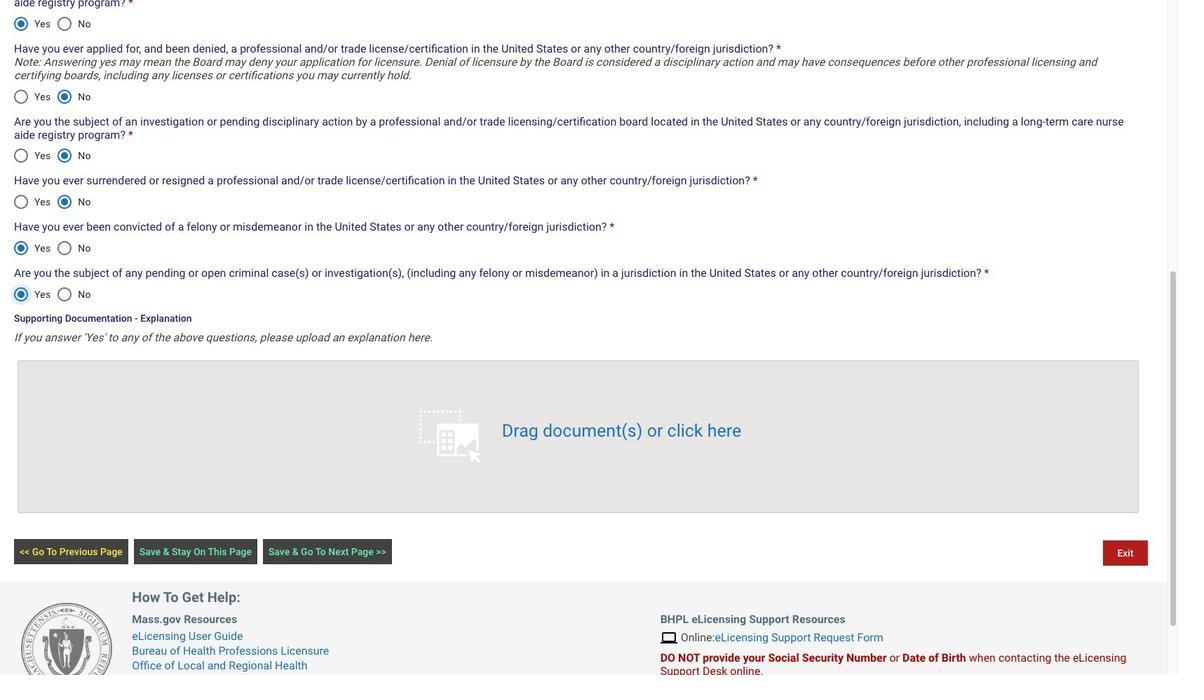 Task type: locate. For each thing, give the bounding box(es) containing it.
option group
[[6, 7, 98, 41], [6, 80, 98, 113], [6, 139, 98, 173], [6, 185, 98, 219], [6, 231, 98, 265], [6, 278, 98, 311]]

3 option group from the top
[[6, 139, 98, 173]]



Task type: describe. For each thing, give the bounding box(es) containing it.
2 option group from the top
[[6, 80, 98, 113]]

4 option group from the top
[[6, 185, 98, 219]]

5 option group from the top
[[6, 231, 98, 265]]

1 option group from the top
[[6, 7, 98, 41]]

massachusetts state seal image
[[21, 603, 112, 676]]

6 option group from the top
[[6, 278, 98, 311]]



